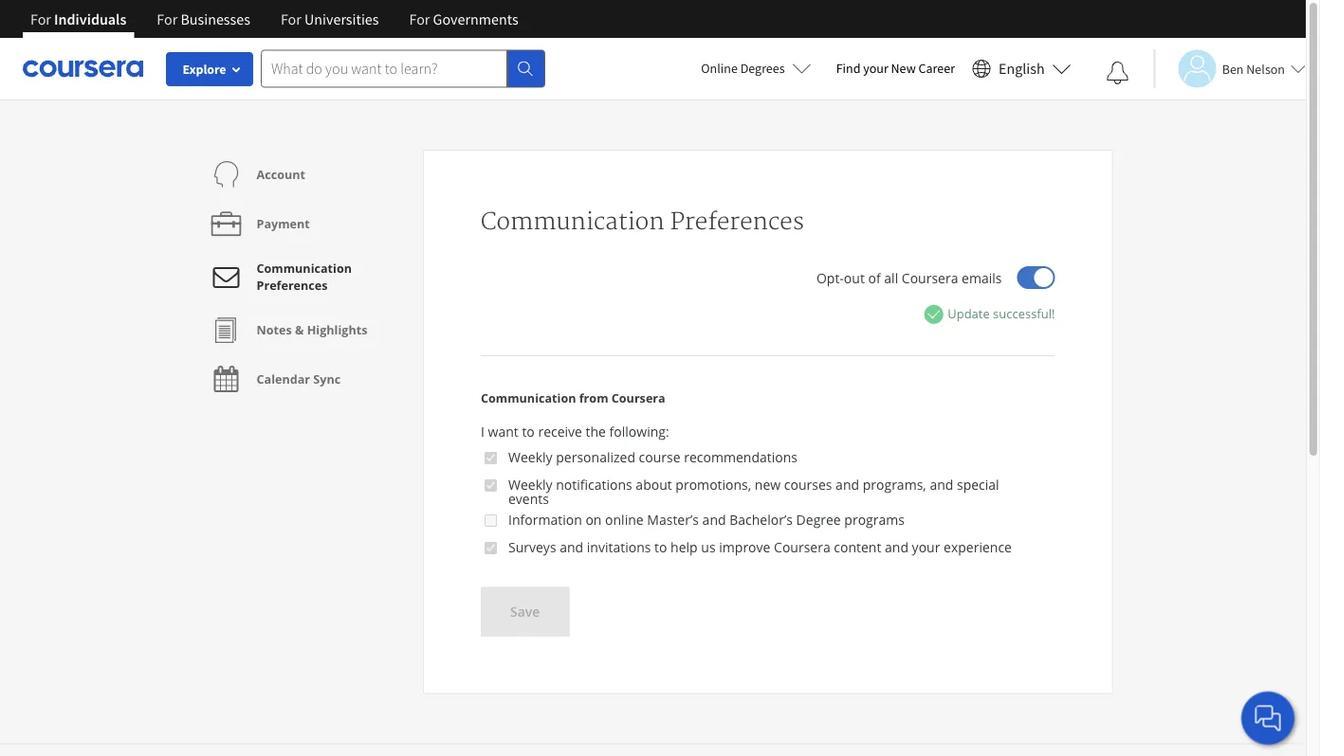 Task type: describe. For each thing, give the bounding box(es) containing it.
0 vertical spatial communication
[[481, 208, 664, 236]]

individuals
[[54, 9, 126, 28]]

courses
[[784, 476, 832, 494]]

1 horizontal spatial coursera
[[774, 539, 831, 557]]

Information on online Master's and Bachelor's Degree programs checkbox
[[485, 513, 497, 529]]

of
[[868, 269, 881, 287]]

surveys and invitations to help us improve coursera content and your experience
[[508, 539, 1012, 557]]

for universities
[[281, 9, 379, 28]]

opt-out of all coursera emails
[[816, 269, 1002, 287]]

account settings element
[[193, 150, 423, 404]]

out
[[844, 269, 865, 287]]

2 vertical spatial communication
[[481, 390, 576, 406]]

on
[[586, 511, 602, 529]]

explore
[[183, 61, 226, 78]]

0 vertical spatial to
[[522, 423, 535, 441]]

english
[[999, 59, 1045, 78]]

online
[[701, 60, 738, 77]]

businesses
[[181, 9, 250, 28]]

i
[[481, 423, 485, 441]]

new
[[891, 60, 916, 77]]

0 vertical spatial preferences
[[670, 208, 804, 236]]

to inside communication from coursera element
[[654, 539, 667, 557]]

all
[[884, 269, 898, 287]]

english button
[[965, 38, 1079, 100]]

online
[[605, 511, 644, 529]]

and down information
[[560, 539, 583, 557]]

about
[[636, 476, 672, 494]]

notes
[[257, 322, 292, 338]]

us
[[701, 539, 716, 557]]

bachelor's
[[730, 511, 793, 529]]

payment link
[[207, 199, 310, 248]]

improve
[[719, 539, 771, 557]]

content
[[834, 539, 881, 557]]

new
[[755, 476, 781, 494]]

communication from coursera element
[[481, 449, 1055, 568]]

for for individuals
[[30, 9, 51, 28]]

events
[[508, 490, 549, 508]]

preferences inside the account settings element
[[257, 277, 328, 294]]

Weekly personalized course recommendations checkbox
[[485, 451, 497, 466]]

ben
[[1222, 60, 1244, 77]]

update
[[948, 305, 990, 322]]

find your new career
[[836, 60, 955, 77]]

programs,
[[863, 476, 926, 494]]

invitations
[[587, 539, 651, 557]]

and left the special
[[930, 476, 953, 494]]

notifications
[[556, 476, 632, 494]]

update successful! alert
[[924, 304, 1055, 325]]

recommendations
[[684, 449, 798, 467]]

governments
[[433, 9, 518, 28]]

course
[[639, 449, 681, 467]]

2 horizontal spatial coursera
[[902, 269, 958, 287]]



Task type: vqa. For each thing, say whether or not it's contained in the screenshot.
Update successful! alert
yes



Task type: locate. For each thing, give the bounding box(es) containing it.
What do you want to learn? text field
[[261, 50, 507, 88]]

help
[[671, 539, 698, 557]]

0 horizontal spatial preferences
[[257, 277, 328, 294]]

and down programs
[[885, 539, 909, 557]]

successful!
[[993, 305, 1055, 322]]

0 horizontal spatial your
[[863, 60, 888, 77]]

save button
[[481, 587, 569, 637]]

to left help
[[654, 539, 667, 557]]

for governments
[[409, 9, 518, 28]]

degrees
[[740, 60, 785, 77]]

to right want
[[522, 423, 535, 441]]

find
[[836, 60, 861, 77]]

find your new career link
[[827, 57, 965, 81]]

1 vertical spatial to
[[654, 539, 667, 557]]

None search field
[[261, 50, 545, 88]]

Weekly notifications about promotions, new courses and programs, and special events checkbox
[[485, 479, 497, 494]]

weekly inside weekly notifications about promotions, new courses and programs, and special events
[[508, 476, 553, 494]]

1 vertical spatial preferences
[[257, 277, 328, 294]]

1 vertical spatial communication preferences
[[257, 260, 352, 294]]

weekly notifications about promotions, new courses and programs, and special events
[[508, 476, 999, 508]]

1 vertical spatial coursera
[[612, 390, 665, 406]]

account link
[[207, 150, 305, 199]]

weekly down want
[[508, 449, 553, 467]]

communication preferences inside the account settings element
[[257, 260, 352, 294]]

communication
[[481, 208, 664, 236], [257, 260, 352, 276], [481, 390, 576, 406]]

0 vertical spatial communication preferences
[[481, 208, 804, 236]]

chat with us image
[[1253, 704, 1283, 734]]

degree
[[796, 511, 841, 529]]

1 for from the left
[[30, 9, 51, 28]]

explore button
[[166, 52, 253, 86]]

weekly for weekly personalized course recommendations
[[508, 449, 553, 467]]

for for universities
[[281, 9, 301, 28]]

from
[[579, 390, 608, 406]]

emails
[[962, 269, 1002, 287]]

your left experience
[[912, 539, 940, 557]]

for left governments
[[409, 9, 430, 28]]

calendar
[[257, 371, 310, 387]]

for left "individuals"
[[30, 9, 51, 28]]

weekly up information
[[508, 476, 553, 494]]

0 horizontal spatial to
[[522, 423, 535, 441]]

communication preferences link
[[207, 248, 409, 305]]

communication preferences
[[481, 208, 804, 236], [257, 260, 352, 294]]

personalized
[[556, 449, 635, 467]]

experience
[[944, 539, 1012, 557]]

coursera right all
[[902, 269, 958, 287]]

calendar sync link
[[207, 355, 341, 404]]

3 for from the left
[[281, 9, 301, 28]]

0 vertical spatial your
[[863, 60, 888, 77]]

nelson
[[1247, 60, 1285, 77]]

want
[[488, 423, 519, 441]]

notes & highlights
[[257, 322, 367, 338]]

opt-
[[816, 269, 844, 287]]

for left universities
[[281, 9, 301, 28]]

2 weekly from the top
[[508, 476, 553, 494]]

2 vertical spatial coursera
[[774, 539, 831, 557]]

preferences
[[670, 208, 804, 236], [257, 277, 328, 294]]

1 horizontal spatial your
[[912, 539, 940, 557]]

for businesses
[[157, 9, 250, 28]]

online degrees button
[[686, 47, 827, 89]]

following:
[[609, 423, 669, 441]]

special
[[957, 476, 999, 494]]

1 weekly from the top
[[508, 449, 553, 467]]

surveys
[[508, 539, 556, 557]]

your inside communication from coursera element
[[912, 539, 940, 557]]

save
[[510, 603, 540, 621]]

for
[[30, 9, 51, 28], [157, 9, 178, 28], [281, 9, 301, 28], [409, 9, 430, 28]]

0 vertical spatial coursera
[[902, 269, 958, 287]]

communication inside communication preferences link
[[257, 260, 352, 276]]

1 horizontal spatial to
[[654, 539, 667, 557]]

1 horizontal spatial preferences
[[670, 208, 804, 236]]

coursera up following: at bottom
[[612, 390, 665, 406]]

1 vertical spatial weekly
[[508, 476, 553, 494]]

and up the us
[[702, 511, 726, 529]]

your
[[863, 60, 888, 77], [912, 539, 940, 557]]

the
[[586, 423, 606, 441]]

for left the businesses
[[157, 9, 178, 28]]

coursera
[[902, 269, 958, 287], [612, 390, 665, 406], [774, 539, 831, 557]]

for for businesses
[[157, 9, 178, 28]]

and right the courses
[[836, 476, 859, 494]]

receive
[[538, 423, 582, 441]]

opt-out of all coursera emails switch
[[1017, 267, 1055, 289]]

0 horizontal spatial communication preferences
[[257, 260, 352, 294]]

1 vertical spatial your
[[912, 539, 940, 557]]

banner navigation
[[15, 0, 534, 52]]

information
[[508, 511, 582, 529]]

weekly for weekly notifications about promotions, new courses and programs, and special events
[[508, 476, 553, 494]]

for for governments
[[409, 9, 430, 28]]

opt-out of all coursera emails image
[[1034, 268, 1053, 287]]

communication from coursera
[[481, 390, 665, 406]]

your right find
[[863, 60, 888, 77]]

&
[[295, 322, 304, 338]]

ben nelson
[[1222, 60, 1285, 77]]

coursera image
[[23, 53, 143, 84]]

coursera down degree
[[774, 539, 831, 557]]

0 vertical spatial weekly
[[508, 449, 553, 467]]

update successful!
[[948, 305, 1055, 322]]

career
[[919, 60, 955, 77]]

weekly
[[508, 449, 553, 467], [508, 476, 553, 494]]

notes & highlights link
[[207, 305, 367, 355]]

2 for from the left
[[157, 9, 178, 28]]

ben nelson button
[[1154, 50, 1306, 88]]

information on online master's and bachelor's degree programs
[[508, 511, 905, 529]]

0 horizontal spatial coursera
[[612, 390, 665, 406]]

4 for from the left
[[409, 9, 430, 28]]

and
[[836, 476, 859, 494], [930, 476, 953, 494], [702, 511, 726, 529], [560, 539, 583, 557], [885, 539, 909, 557]]

account
[[257, 166, 305, 183]]

master's
[[647, 511, 699, 529]]

sync
[[313, 371, 341, 387]]

calendar sync
[[257, 371, 341, 387]]

highlights
[[307, 322, 367, 338]]

for individuals
[[30, 9, 126, 28]]

i want to receive the following:
[[481, 423, 669, 441]]

show notifications image
[[1106, 62, 1129, 84]]

programs
[[844, 511, 905, 529]]

Surveys and invitations to help us improve Coursera content and your experience checkbox
[[485, 541, 497, 556]]

to
[[522, 423, 535, 441], [654, 539, 667, 557]]

1 vertical spatial communication
[[257, 260, 352, 276]]

payment
[[257, 216, 310, 232]]

online degrees
[[701, 60, 785, 77]]

weekly personalized course recommendations
[[508, 449, 798, 467]]

1 horizontal spatial communication preferences
[[481, 208, 804, 236]]

universities
[[304, 9, 379, 28]]

promotions,
[[676, 476, 751, 494]]



